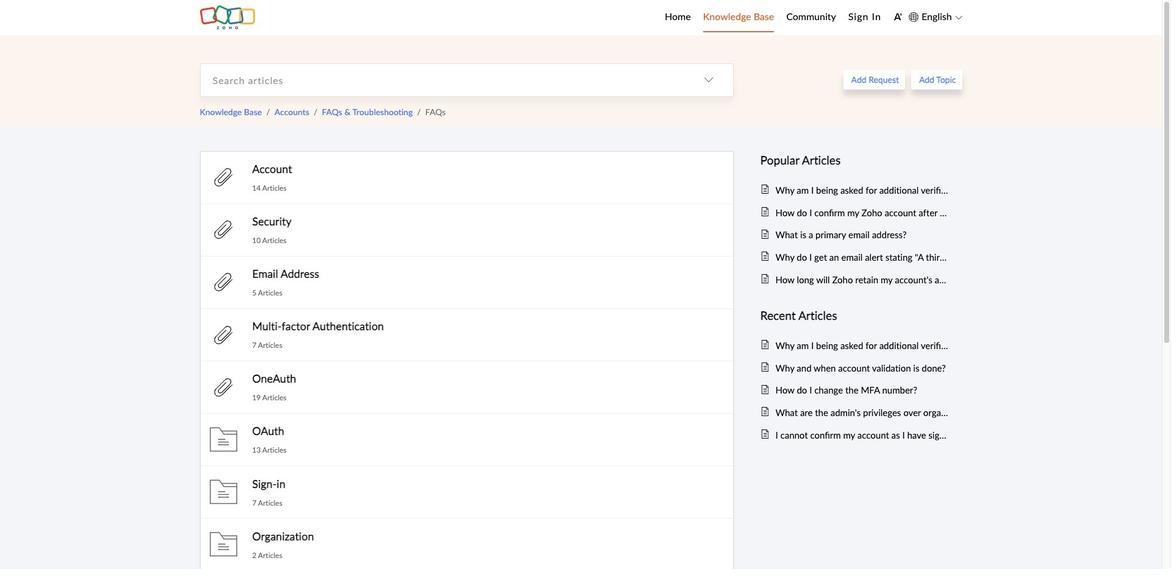 Task type: describe. For each thing, give the bounding box(es) containing it.
choose category image
[[704, 75, 714, 85]]

user preference image
[[894, 12, 903, 21]]

2 heading from the top
[[761, 307, 950, 326]]

1 heading from the top
[[761, 151, 950, 170]]



Task type: locate. For each thing, give the bounding box(es) containing it.
choose category element
[[684, 64, 733, 96]]

choose languages element
[[909, 9, 963, 25]]

1 vertical spatial heading
[[761, 307, 950, 326]]

Search articles field
[[200, 64, 684, 96]]

heading
[[761, 151, 950, 170], [761, 307, 950, 326]]

user preference element
[[894, 8, 903, 27]]

0 vertical spatial heading
[[761, 151, 950, 170]]



Task type: vqa. For each thing, say whether or not it's contained in the screenshot.
Multi-product search box
no



